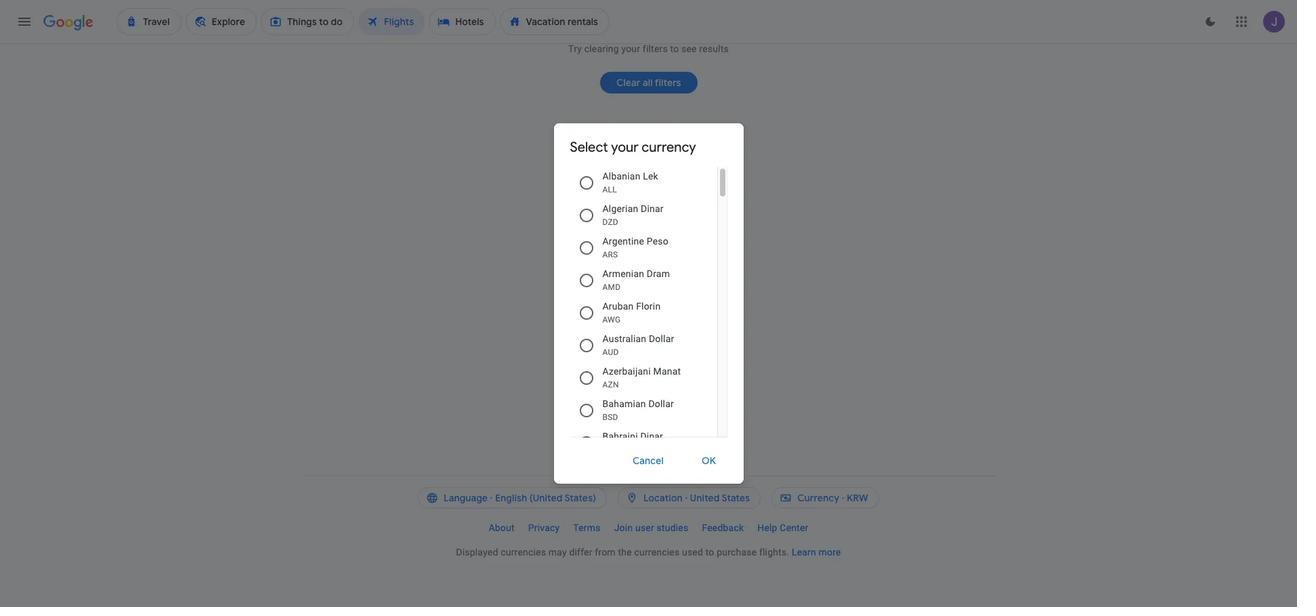 Task type: locate. For each thing, give the bounding box(es) containing it.
dinar right 'algerian'
[[641, 203, 664, 214]]

aud
[[603, 348, 619, 357]]

argentine peso ars
[[603, 236, 669, 260]]

user
[[636, 522, 654, 533]]

about
[[489, 522, 515, 533]]

dollar down azerbaijani manat azn on the bottom
[[649, 398, 674, 409]]

0 vertical spatial your
[[681, 17, 709, 34]]

cancel button
[[617, 445, 681, 477]]

dinar for bahraini dinar
[[641, 431, 663, 442]]

aruban
[[603, 301, 634, 312]]

dinar
[[641, 203, 664, 214], [641, 431, 663, 442]]

from
[[595, 547, 616, 558]]

dollar inside 'australian dollar aud'
[[649, 333, 675, 344]]

bahraini dinar
[[603, 431, 663, 442]]

manat
[[654, 366, 681, 377]]

clearing
[[585, 43, 619, 54]]

filters right 'all'
[[655, 77, 681, 89]]

0 horizontal spatial to
[[671, 43, 679, 54]]

your right clearing
[[622, 43, 640, 54]]

location
[[644, 492, 683, 504]]

currencies down privacy
[[501, 547, 546, 558]]

dollar for australian dollar
[[649, 333, 675, 344]]

2 currencies from the left
[[635, 547, 680, 558]]

dinar inside algerian dinar dzd
[[641, 203, 664, 214]]

states
[[722, 492, 750, 504]]

dollar for bahamian dollar
[[649, 398, 674, 409]]

differ
[[569, 547, 593, 558]]

filters up results
[[712, 17, 746, 34]]

azerbaijani manat azn
[[603, 366, 681, 390]]

dollar up manat
[[649, 333, 675, 344]]

to right "used"
[[706, 547, 715, 558]]

english (united states)
[[495, 492, 596, 504]]

select
[[570, 139, 608, 156]]

currencies down join user studies
[[635, 547, 680, 558]]

armenian
[[603, 268, 644, 279]]

bahamian
[[603, 398, 646, 409]]

united states
[[690, 492, 750, 504]]

options
[[572, 17, 618, 34]]

1 vertical spatial dollar
[[649, 398, 674, 409]]

to
[[671, 43, 679, 54], [706, 547, 715, 558]]

terms
[[573, 522, 601, 533]]

dollar
[[649, 333, 675, 344], [649, 398, 674, 409]]

2 dollar from the top
[[649, 398, 674, 409]]

matching
[[621, 17, 678, 34]]

amd
[[603, 283, 621, 292]]

azn
[[603, 380, 619, 390]]

your up see
[[681, 17, 709, 34]]

join user studies link
[[608, 517, 695, 539]]

your up albanian
[[611, 139, 639, 156]]

the
[[618, 547, 632, 558]]

awg
[[603, 315, 621, 325]]

2 vertical spatial filters
[[655, 77, 681, 89]]

1 horizontal spatial currencies
[[635, 547, 680, 558]]

albanian lek all
[[603, 171, 659, 194]]

1 vertical spatial dinar
[[641, 431, 663, 442]]

displayed
[[456, 547, 498, 558]]

filters down matching
[[643, 43, 668, 54]]

1 dollar from the top
[[649, 333, 675, 344]]

center
[[780, 522, 809, 533]]

currencies
[[501, 547, 546, 558], [635, 547, 680, 558]]

algerian
[[603, 203, 639, 214]]

bsd
[[603, 413, 618, 422]]

your
[[681, 17, 709, 34], [622, 43, 640, 54], [611, 139, 639, 156]]

algerian dinar dzd
[[603, 203, 664, 227]]

0 vertical spatial dinar
[[641, 203, 664, 214]]

dollar inside "bahamian dollar bsd"
[[649, 398, 674, 409]]

dinar up cancel
[[641, 431, 663, 442]]

dram
[[647, 268, 670, 279]]

0 vertical spatial dollar
[[649, 333, 675, 344]]

bahamian dollar bsd
[[603, 398, 674, 422]]

to left see
[[671, 43, 679, 54]]

0 horizontal spatial currencies
[[501, 547, 546, 558]]

1 vertical spatial to
[[706, 547, 715, 558]]

filters
[[712, 17, 746, 34], [643, 43, 668, 54], [655, 77, 681, 89]]

feedback
[[702, 522, 744, 533]]

help
[[758, 522, 778, 533]]



Task type: vqa. For each thing, say whether or not it's contained in the screenshot.
 Parking
no



Task type: describe. For each thing, give the bounding box(es) containing it.
1 currencies from the left
[[501, 547, 546, 558]]

clear all filters
[[616, 77, 681, 89]]

peso
[[647, 236, 669, 247]]

0 vertical spatial to
[[671, 43, 679, 54]]

cancel
[[633, 455, 664, 467]]

join user studies
[[614, 522, 689, 533]]

clear
[[616, 77, 641, 89]]

learn more link
[[792, 547, 841, 558]]

ok
[[702, 455, 717, 467]]

currency
[[798, 492, 840, 504]]

language
[[444, 492, 488, 504]]

(united
[[530, 492, 563, 504]]

1 horizontal spatial to
[[706, 547, 715, 558]]

displayed currencies may differ from the currencies used to purchase flights. learn more
[[456, 547, 841, 558]]

filters inside clear all filters button
[[655, 77, 681, 89]]

purchase
[[717, 547, 757, 558]]

ok button
[[686, 445, 733, 477]]

0 vertical spatial filters
[[712, 17, 746, 34]]

select your currency
[[570, 139, 696, 156]]

more
[[819, 547, 841, 558]]

aruban florin awg
[[603, 301, 661, 325]]

azerbaijani
[[603, 366, 651, 377]]

no
[[551, 17, 569, 34]]

australian dollar aud
[[603, 333, 675, 357]]

privacy
[[528, 522, 560, 533]]

ars
[[603, 250, 618, 260]]

lek
[[643, 171, 659, 182]]

bahraini
[[603, 431, 638, 442]]

results
[[700, 43, 729, 54]]

try clearing your filters to see results
[[569, 43, 729, 54]]

terms link
[[567, 517, 608, 539]]

try
[[569, 43, 582, 54]]

studies
[[657, 522, 689, 533]]

see
[[682, 43, 697, 54]]

krw
[[847, 492, 869, 504]]

currency
[[642, 139, 696, 156]]

about link
[[482, 517, 522, 539]]

feedback link
[[695, 517, 751, 539]]

help center
[[758, 522, 809, 533]]

1 vertical spatial filters
[[643, 43, 668, 54]]

all
[[603, 185, 617, 194]]

florin
[[636, 301, 661, 312]]

2 vertical spatial your
[[611, 139, 639, 156]]

flights.
[[760, 547, 790, 558]]

no options matching your filters
[[551, 17, 746, 34]]

united
[[690, 492, 720, 504]]

1 vertical spatial your
[[622, 43, 640, 54]]

australian
[[603, 333, 647, 344]]

albanian
[[603, 171, 641, 182]]

dinar for algerian dinar dzd
[[641, 203, 664, 214]]

clear all filters button
[[600, 72, 697, 94]]

help center link
[[751, 517, 816, 539]]

all
[[643, 77, 653, 89]]

states)
[[565, 492, 596, 504]]

may
[[549, 547, 567, 558]]

english
[[495, 492, 527, 504]]

argentine
[[603, 236, 645, 247]]

used
[[682, 547, 703, 558]]

join
[[614, 522, 633, 533]]

dzd
[[603, 218, 619, 227]]

privacy link
[[522, 517, 567, 539]]

learn
[[792, 547, 816, 558]]

armenian dram amd
[[603, 268, 670, 292]]



